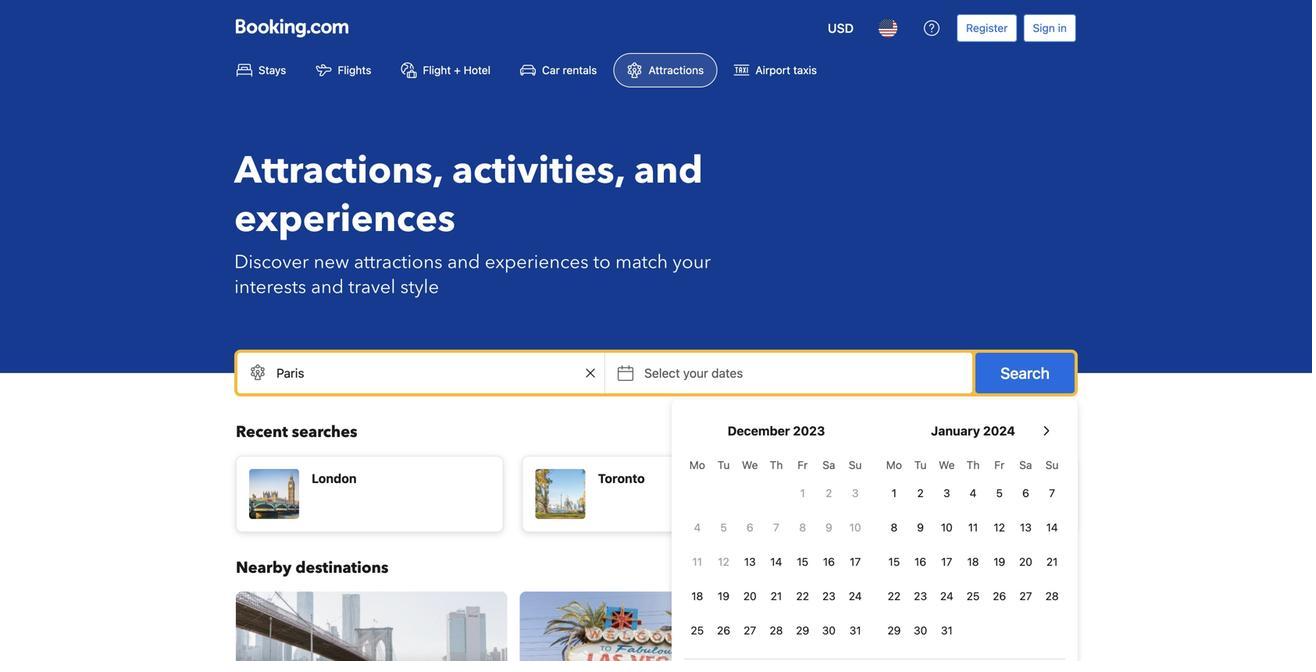 Task type: vqa. For each thing, say whether or not it's contained in the screenshot.
'a'
no



Task type: describe. For each thing, give the bounding box(es) containing it.
13 for 13 option
[[744, 556, 756, 569]]

30 January 2024 checkbox
[[908, 616, 934, 647]]

11 for 11 january 2024 checkbox
[[968, 521, 978, 534]]

18 for 18 january 2024 option on the right
[[967, 556, 979, 569]]

29 for 29 january 2024 option
[[888, 625, 901, 637]]

13 December 2023 checkbox
[[737, 547, 763, 578]]

toronto
[[598, 471, 645, 486]]

searches
[[292, 422, 357, 443]]

24 January 2024 checkbox
[[934, 581, 960, 612]]

attractions
[[354, 250, 443, 275]]

27 for '27' option
[[1020, 590, 1032, 603]]

th for december
[[770, 459, 783, 472]]

mo for january
[[886, 459, 902, 472]]

19 January 2024 checkbox
[[987, 547, 1013, 578]]

6 for the 6 option
[[1023, 487, 1029, 500]]

12 for 12 option on the bottom right
[[718, 556, 730, 569]]

8 for 8 checkbox
[[799, 521, 806, 534]]

2 horizontal spatial and
[[634, 145, 703, 196]]

+
[[454, 64, 461, 77]]

match
[[615, 250, 668, 275]]

14 for 14 option
[[1046, 521, 1058, 534]]

23 January 2024 checkbox
[[908, 581, 934, 612]]

dates
[[712, 366, 743, 381]]

select
[[644, 366, 680, 381]]

18 for 18 december 2023 checkbox
[[692, 590, 703, 603]]

taxis
[[793, 64, 817, 77]]

search
[[1001, 364, 1050, 382]]

5 for 5 option
[[996, 487, 1003, 500]]

in
[[1058, 21, 1067, 34]]

stays
[[259, 64, 286, 77]]

26 for 26 january 2024 checkbox
[[993, 590, 1006, 603]]

we for december
[[742, 459, 758, 472]]

london link
[[236, 456, 504, 533]]

1 for december
[[800, 487, 805, 500]]

1 horizontal spatial and
[[447, 250, 480, 275]]

20 for 20 "option"
[[744, 590, 757, 603]]

london
[[312, 471, 357, 486]]

24 for the 24 checkbox
[[849, 590, 862, 603]]

16 for 16 option
[[823, 556, 835, 569]]

7 December 2023 checkbox
[[763, 512, 790, 544]]

27 for the 27 checkbox
[[744, 625, 756, 637]]

car rentals
[[542, 64, 597, 77]]

10 January 2024 checkbox
[[934, 512, 960, 544]]

7 for 7 december 2023 option
[[773, 521, 780, 534]]

5 for 5 checkbox
[[720, 521, 727, 534]]

2024
[[983, 424, 1015, 439]]

3 January 2024 checkbox
[[934, 478, 960, 509]]

tu for january
[[915, 459, 927, 472]]

3 for december 2023
[[852, 487, 859, 500]]

11 January 2024 checkbox
[[960, 512, 987, 544]]

14 for 14 checkbox
[[771, 556, 782, 569]]

nearby destinations
[[236, 558, 389, 579]]

cape
[[885, 471, 916, 486]]

select your dates
[[644, 366, 743, 381]]

16 for 16 "option"
[[915, 556, 927, 569]]

22 for 22 december 2023 checkbox
[[796, 590, 809, 603]]

12 January 2024 checkbox
[[987, 512, 1013, 544]]

24 December 2023 checkbox
[[842, 581, 869, 612]]

14 December 2023 checkbox
[[763, 547, 790, 578]]

new york image
[[236, 592, 507, 662]]

2 for january 2024
[[917, 487, 924, 500]]

grid for december
[[684, 450, 869, 647]]

22 for 22 checkbox
[[888, 590, 901, 603]]

9 December 2023 checkbox
[[816, 512, 842, 544]]

25 January 2024 checkbox
[[960, 581, 987, 612]]

5 December 2023 checkbox
[[711, 512, 737, 544]]

6 December 2023 checkbox
[[737, 512, 763, 544]]

recent
[[236, 422, 288, 443]]

26 for 26 december 2023 option
[[717, 625, 730, 637]]

1 horizontal spatial 28
[[1046, 590, 1059, 603]]

january
[[931, 424, 980, 439]]

activities,
[[452, 145, 625, 196]]

grid for january
[[881, 450, 1066, 647]]

car
[[542, 64, 560, 77]]

17 for '17 january 2024' checkbox
[[941, 556, 953, 569]]

1 vertical spatial 28
[[770, 625, 783, 637]]

style
[[400, 275, 439, 300]]

11 for 11 checkbox
[[693, 556, 702, 569]]

21 for 21 option
[[1047, 556, 1058, 569]]

19 for 19 option
[[718, 590, 730, 603]]

17 December 2023 checkbox
[[842, 547, 869, 578]]

toronto link
[[522, 456, 790, 533]]

18 January 2024 checkbox
[[960, 547, 987, 578]]

rentals
[[563, 64, 597, 77]]

airport
[[756, 64, 791, 77]]

sa for 2024
[[1020, 459, 1032, 472]]

0 horizontal spatial and
[[311, 275, 344, 300]]

19 for the 19 checkbox
[[994, 556, 1006, 569]]

8 for 8 option
[[891, 521, 898, 534]]

25 for 25 january 2024 checkbox
[[967, 590, 980, 603]]

15 December 2023 checkbox
[[790, 547, 816, 578]]

5 January 2024 checkbox
[[987, 478, 1013, 509]]

stays link
[[223, 53, 300, 87]]

discover
[[234, 250, 309, 275]]

19 December 2023 checkbox
[[711, 581, 737, 612]]

7 January 2024 checkbox
[[1039, 478, 1066, 509]]

your inside the attractions, activities, and experiences discover new attractions and experiences to match your interests and travel style
[[673, 250, 711, 275]]

9 January 2024 checkbox
[[908, 512, 934, 544]]

18 December 2023 checkbox
[[684, 581, 711, 612]]

th for january
[[967, 459, 980, 472]]

register
[[966, 21, 1008, 34]]

23 December 2023 checkbox
[[816, 581, 842, 612]]

cape town link
[[809, 456, 1076, 533]]

6 January 2024 checkbox
[[1013, 478, 1039, 509]]

town
[[919, 471, 951, 486]]

fr for 2024
[[995, 459, 1005, 472]]

29 December 2023 checkbox
[[790, 616, 816, 647]]

su for 2023
[[849, 459, 862, 472]]

january 2024
[[931, 424, 1015, 439]]

6 for 6 december 2023 option
[[747, 521, 754, 534]]

17 January 2024 checkbox
[[934, 547, 960, 578]]

car rentals link
[[507, 53, 610, 87]]



Task type: locate. For each thing, give the bounding box(es) containing it.
12 right 11 january 2024 checkbox
[[994, 521, 1005, 534]]

1 horizontal spatial sa
[[1020, 459, 1032, 472]]

1
[[800, 487, 805, 500], [892, 487, 897, 500]]

1 horizontal spatial 12
[[994, 521, 1005, 534]]

search button
[[976, 353, 1075, 394]]

23 inside option
[[914, 590, 927, 603]]

0 horizontal spatial tu
[[718, 459, 730, 472]]

airport taxis link
[[720, 53, 830, 87]]

24 right 23 december 2023 checkbox at bottom right
[[849, 590, 862, 603]]

register link
[[957, 14, 1017, 42]]

2 9 from the left
[[917, 521, 924, 534]]

0 horizontal spatial 24
[[849, 590, 862, 603]]

0 vertical spatial 19
[[994, 556, 1006, 569]]

1 vertical spatial 19
[[718, 590, 730, 603]]

1 vertical spatial 25
[[691, 625, 704, 637]]

31 December 2023 checkbox
[[842, 616, 869, 647]]

attractions link
[[614, 53, 717, 87]]

and
[[634, 145, 703, 196], [447, 250, 480, 275], [311, 275, 344, 300]]

18 inside checkbox
[[692, 590, 703, 603]]

28
[[1046, 590, 1059, 603], [770, 625, 783, 637]]

20 right the 19 checkbox
[[1019, 556, 1033, 569]]

18 left 19 option
[[692, 590, 703, 603]]

4 December 2023 checkbox
[[684, 512, 711, 544]]

30 right 29 option
[[822, 625, 836, 637]]

1 horizontal spatial 14
[[1046, 521, 1058, 534]]

14 inside option
[[1046, 521, 1058, 534]]

28 January 2024 checkbox
[[1039, 581, 1066, 612]]

1 29 from the left
[[796, 625, 809, 637]]

6 right 5 option
[[1023, 487, 1029, 500]]

10 for 10 january 2024 checkbox
[[941, 521, 953, 534]]

hotel
[[464, 64, 491, 77]]

1 vertical spatial 26
[[717, 625, 730, 637]]

7 right 6 december 2023 option
[[773, 521, 780, 534]]

1 horizontal spatial tu
[[915, 459, 927, 472]]

9 for 9 option
[[917, 521, 924, 534]]

8 right 7 december 2023 option
[[799, 521, 806, 534]]

27 right 26 december 2023 option
[[744, 625, 756, 637]]

1 horizontal spatial 16
[[915, 556, 927, 569]]

0 vertical spatial 6
[[1023, 487, 1029, 500]]

su up 7 january 2024 option
[[1046, 459, 1059, 472]]

16 January 2024 checkbox
[[908, 547, 934, 578]]

fr
[[798, 459, 808, 472], [995, 459, 1005, 472]]

14 January 2024 checkbox
[[1039, 512, 1066, 544]]

2 we from the left
[[939, 459, 955, 472]]

21
[[1047, 556, 1058, 569], [771, 590, 782, 603]]

12 inside option
[[718, 556, 730, 569]]

29 January 2024 checkbox
[[881, 616, 908, 647]]

1 horizontal spatial su
[[1046, 459, 1059, 472]]

0 horizontal spatial 11
[[693, 556, 702, 569]]

1 15 from the left
[[797, 556, 809, 569]]

1 30 from the left
[[822, 625, 836, 637]]

december
[[728, 424, 790, 439]]

19 inside checkbox
[[994, 556, 1006, 569]]

22 inside checkbox
[[888, 590, 901, 603]]

we up 3 checkbox at the bottom of the page
[[939, 459, 955, 472]]

30 for 30 checkbox on the bottom of the page
[[822, 625, 836, 637]]

3 inside option
[[852, 487, 859, 500]]

22 left 23 december 2023 checkbox at bottom right
[[796, 590, 809, 603]]

19 right 18 december 2023 checkbox
[[718, 590, 730, 603]]

0 vertical spatial 7
[[1049, 487, 1055, 500]]

25 left 26 december 2023 option
[[691, 625, 704, 637]]

26 right 25 december 2023 option
[[717, 625, 730, 637]]

2 grid from the left
[[881, 450, 1066, 647]]

grid
[[684, 450, 869, 647], [881, 450, 1066, 647]]

4 left 5 checkbox
[[694, 521, 701, 534]]

0 vertical spatial 21
[[1047, 556, 1058, 569]]

1 vertical spatial 20
[[744, 590, 757, 603]]

0 horizontal spatial 28
[[770, 625, 783, 637]]

27
[[1020, 590, 1032, 603], [744, 625, 756, 637]]

20
[[1019, 556, 1033, 569], [744, 590, 757, 603]]

recent searches
[[236, 422, 357, 443]]

19 inside option
[[718, 590, 730, 603]]

1 vertical spatial 18
[[692, 590, 703, 603]]

26 inside 26 december 2023 option
[[717, 625, 730, 637]]

22 January 2024 checkbox
[[881, 581, 908, 612]]

26 inside 26 january 2024 checkbox
[[993, 590, 1006, 603]]

21 right 20 january 2024 checkbox
[[1047, 556, 1058, 569]]

mo
[[690, 459, 705, 472], [886, 459, 902, 472]]

2
[[826, 487, 832, 500], [917, 487, 924, 500]]

attractions,
[[234, 145, 443, 196]]

1 horizontal spatial 4
[[970, 487, 977, 500]]

2 sa from the left
[[1020, 459, 1032, 472]]

16 inside option
[[823, 556, 835, 569]]

29 inside option
[[888, 625, 901, 637]]

1 22 from the left
[[796, 590, 809, 603]]

17 for 17 checkbox
[[850, 556, 861, 569]]

13
[[1020, 521, 1032, 534], [744, 556, 756, 569]]

12
[[994, 521, 1005, 534], [718, 556, 730, 569]]

31 right 30 checkbox on the bottom of the page
[[850, 625, 861, 637]]

0 horizontal spatial 16
[[823, 556, 835, 569]]

1 horizontal spatial 5
[[996, 487, 1003, 500]]

8 inside option
[[891, 521, 898, 534]]

1 vertical spatial experiences
[[485, 250, 589, 275]]

31
[[850, 625, 861, 637], [941, 625, 953, 637]]

4 right 3 checkbox at the bottom of the page
[[970, 487, 977, 500]]

10 inside option
[[850, 521, 861, 534]]

1 horizontal spatial 18
[[967, 556, 979, 569]]

4 inside 4 january 2024 "option"
[[970, 487, 977, 500]]

we for january
[[939, 459, 955, 472]]

fr up the 1 december 2023 option
[[798, 459, 808, 472]]

15 for 15 december 2023 checkbox
[[797, 556, 809, 569]]

2 1 from the left
[[892, 487, 897, 500]]

su
[[849, 459, 862, 472], [1046, 459, 1059, 472]]

14 inside checkbox
[[771, 556, 782, 569]]

0 horizontal spatial 19
[[718, 590, 730, 603]]

0 vertical spatial 13
[[1020, 521, 1032, 534]]

2 15 from the left
[[889, 556, 900, 569]]

1 vertical spatial your
[[683, 366, 708, 381]]

5 inside option
[[996, 487, 1003, 500]]

30
[[822, 625, 836, 637], [914, 625, 927, 637]]

1 horizontal spatial 6
[[1023, 487, 1029, 500]]

15 left 16 option
[[797, 556, 809, 569]]

23 for 23 december 2023 checkbox at bottom right
[[823, 590, 836, 603]]

key west image
[[804, 592, 1076, 662]]

2 su from the left
[[1046, 459, 1059, 472]]

5 right 4 january 2024 "option" at the bottom right of the page
[[996, 487, 1003, 500]]

12 December 2023 checkbox
[[711, 547, 737, 578]]

8 inside checkbox
[[799, 521, 806, 534]]

1 16 from the left
[[823, 556, 835, 569]]

2 January 2024 checkbox
[[908, 478, 934, 509]]

23
[[823, 590, 836, 603], [914, 590, 927, 603]]

1 24 from the left
[[849, 590, 862, 603]]

cape town
[[885, 471, 951, 486]]

0 horizontal spatial 26
[[717, 625, 730, 637]]

th
[[770, 459, 783, 472], [967, 459, 980, 472]]

3
[[852, 487, 859, 500], [944, 487, 950, 500]]

1 mo from the left
[[690, 459, 705, 472]]

31 right 30 checkbox
[[941, 625, 953, 637]]

23 right 22 december 2023 checkbox
[[823, 590, 836, 603]]

9 for 9 december 2023 option
[[826, 521, 833, 534]]

0 horizontal spatial 10
[[850, 521, 861, 534]]

7 right the 6 option
[[1049, 487, 1055, 500]]

1 horizontal spatial mo
[[886, 459, 902, 472]]

11 right 10 january 2024 checkbox
[[968, 521, 978, 534]]

21 December 2023 checkbox
[[763, 581, 790, 612]]

9 right 8 checkbox
[[826, 521, 833, 534]]

flight + hotel
[[423, 64, 491, 77]]

your left dates
[[683, 366, 708, 381]]

0 horizontal spatial 12
[[718, 556, 730, 569]]

10 for 10 december 2023 option
[[850, 521, 861, 534]]

1 1 from the left
[[800, 487, 805, 500]]

th up 4 january 2024 "option" at the bottom right of the page
[[967, 459, 980, 472]]

0 horizontal spatial 17
[[850, 556, 861, 569]]

10 December 2023 checkbox
[[842, 512, 869, 544]]

24 right 23 january 2024 option
[[940, 590, 954, 603]]

mo up 4 checkbox at the right bottom of page
[[690, 459, 705, 472]]

experiences left to
[[485, 250, 589, 275]]

1 inside option
[[800, 487, 805, 500]]

1 8 from the left
[[799, 521, 806, 534]]

25
[[967, 590, 980, 603], [691, 625, 704, 637]]

your right match
[[673, 250, 711, 275]]

2 10 from the left
[[941, 521, 953, 534]]

13 right 12 option on the bottom right
[[744, 556, 756, 569]]

20 January 2024 checkbox
[[1013, 547, 1039, 578]]

0 horizontal spatial 29
[[796, 625, 809, 637]]

30 right 29 january 2024 option
[[914, 625, 927, 637]]

sa for 2023
[[823, 459, 836, 472]]

16 inside "option"
[[915, 556, 927, 569]]

2 inside option
[[917, 487, 924, 500]]

2 th from the left
[[967, 459, 980, 472]]

1 for january
[[892, 487, 897, 500]]

3 right 2 december 2023 checkbox
[[852, 487, 859, 500]]

0 horizontal spatial 4
[[694, 521, 701, 534]]

15
[[797, 556, 809, 569], [889, 556, 900, 569]]

22 left 23 january 2024 option
[[888, 590, 901, 603]]

16 right '15 january 2024' checkbox
[[915, 556, 927, 569]]

usd button
[[819, 9, 863, 47]]

3 inside checkbox
[[944, 487, 950, 500]]

18 inside option
[[967, 556, 979, 569]]

2 31 from the left
[[941, 625, 953, 637]]

flight + hotel link
[[388, 53, 504, 87]]

15 left 16 "option"
[[889, 556, 900, 569]]

22 inside checkbox
[[796, 590, 809, 603]]

3 down town
[[944, 487, 950, 500]]

11 left 12 option on the bottom right
[[693, 556, 702, 569]]

sa
[[823, 459, 836, 472], [1020, 459, 1032, 472]]

nearby
[[236, 558, 292, 579]]

1 17 from the left
[[850, 556, 861, 569]]

21 inside option
[[1047, 556, 1058, 569]]

sa up 2 december 2023 checkbox
[[823, 459, 836, 472]]

4 inside 4 checkbox
[[694, 521, 701, 534]]

5 right 4 checkbox at the right bottom of page
[[720, 521, 727, 534]]

14 right 13 january 2024 option
[[1046, 521, 1058, 534]]

21 inside checkbox
[[771, 590, 782, 603]]

fr for 2023
[[798, 459, 808, 472]]

2 2 from the left
[[917, 487, 924, 500]]

1 horizontal spatial 25
[[967, 590, 980, 603]]

0 horizontal spatial 5
[[720, 521, 727, 534]]

0 horizontal spatial fr
[[798, 459, 808, 472]]

28 right '27' option
[[1046, 590, 1059, 603]]

0 horizontal spatial grid
[[684, 450, 869, 647]]

23 for 23 january 2024 option
[[914, 590, 927, 603]]

1 horizontal spatial 31
[[941, 625, 953, 637]]

28 right the 27 checkbox
[[770, 625, 783, 637]]

30 December 2023 checkbox
[[816, 616, 842, 647]]

20 December 2023 checkbox
[[737, 581, 763, 612]]

fr up 5 option
[[995, 459, 1005, 472]]

usd
[[828, 21, 854, 36]]

4
[[970, 487, 977, 500], [694, 521, 701, 534]]

1 horizontal spatial 19
[[994, 556, 1006, 569]]

26
[[993, 590, 1006, 603], [717, 625, 730, 637]]

2 16 from the left
[[915, 556, 927, 569]]

29
[[796, 625, 809, 637], [888, 625, 901, 637]]

26 December 2023 checkbox
[[711, 616, 737, 647]]

29 right 28 option
[[796, 625, 809, 637]]

2 29 from the left
[[888, 625, 901, 637]]

8
[[799, 521, 806, 534], [891, 521, 898, 534]]

1 10 from the left
[[850, 521, 861, 534]]

2 tu from the left
[[915, 459, 927, 472]]

10 right 9 december 2023 option
[[850, 521, 861, 534]]

0 horizontal spatial 7
[[773, 521, 780, 534]]

1 horizontal spatial 21
[[1047, 556, 1058, 569]]

1 horizontal spatial 7
[[1049, 487, 1055, 500]]

flight
[[423, 64, 451, 77]]

booking.com image
[[236, 19, 348, 37]]

1 31 from the left
[[850, 625, 861, 637]]

14 right 13 option
[[771, 556, 782, 569]]

0 vertical spatial 4
[[970, 487, 977, 500]]

mo up 1 'checkbox'
[[886, 459, 902, 472]]

su up 3 december 2023 option
[[849, 459, 862, 472]]

0 horizontal spatial 21
[[771, 590, 782, 603]]

experiences up new
[[234, 194, 455, 245]]

1 sa from the left
[[823, 459, 836, 472]]

12 inside option
[[994, 521, 1005, 534]]

1 horizontal spatial experiences
[[485, 250, 589, 275]]

25 December 2023 checkbox
[[684, 616, 711, 647]]

5
[[996, 487, 1003, 500], [720, 521, 727, 534]]

18
[[967, 556, 979, 569], [692, 590, 703, 603]]

new
[[314, 250, 349, 275]]

sign in
[[1033, 21, 1067, 34]]

2 24 from the left
[[940, 590, 954, 603]]

2023
[[793, 424, 825, 439]]

30 for 30 checkbox
[[914, 625, 927, 637]]

29 left 30 checkbox
[[888, 625, 901, 637]]

1 vertical spatial 7
[[773, 521, 780, 534]]

attractions, activities, and experiences discover new attractions and experiences to match your interests and travel style
[[234, 145, 711, 300]]

airport taxis
[[756, 64, 817, 77]]

19
[[994, 556, 1006, 569], [718, 590, 730, 603]]

20 inside "option"
[[744, 590, 757, 603]]

travel
[[349, 275, 396, 300]]

sa up the 6 option
[[1020, 459, 1032, 472]]

1 2 from the left
[[826, 487, 832, 500]]

0 horizontal spatial 23
[[823, 590, 836, 603]]

24 for 24 january 2024 checkbox
[[940, 590, 954, 603]]

20 inside checkbox
[[1019, 556, 1033, 569]]

we down december
[[742, 459, 758, 472]]

2 22 from the left
[[888, 590, 901, 603]]

9 right 8 option
[[917, 521, 924, 534]]

1 vertical spatial 27
[[744, 625, 756, 637]]

17 right 16 option
[[850, 556, 861, 569]]

3 December 2023 checkbox
[[842, 478, 869, 509]]

7
[[1049, 487, 1055, 500], [773, 521, 780, 534]]

1 horizontal spatial 13
[[1020, 521, 1032, 534]]

0 vertical spatial 18
[[967, 556, 979, 569]]

1 fr from the left
[[798, 459, 808, 472]]

0 horizontal spatial 9
[[826, 521, 833, 534]]

2 8 from the left
[[891, 521, 898, 534]]

flights
[[338, 64, 371, 77]]

your
[[673, 250, 711, 275], [683, 366, 708, 381]]

15 January 2024 checkbox
[[881, 547, 908, 578]]

9
[[826, 521, 833, 534], [917, 521, 924, 534]]

10 right 9 option
[[941, 521, 953, 534]]

0 horizontal spatial 27
[[744, 625, 756, 637]]

26 right 25 january 2024 checkbox
[[993, 590, 1006, 603]]

10 inside checkbox
[[941, 521, 953, 534]]

15 for '15 january 2024' checkbox
[[889, 556, 900, 569]]

21 January 2024 checkbox
[[1039, 547, 1066, 578]]

19 right 18 january 2024 option on the right
[[994, 556, 1006, 569]]

21 for 21 december 2023 checkbox
[[771, 590, 782, 603]]

1 down cape
[[892, 487, 897, 500]]

1 horizontal spatial 23
[[914, 590, 927, 603]]

0 horizontal spatial 8
[[799, 521, 806, 534]]

20 right 19 option
[[744, 590, 757, 603]]

sign
[[1033, 21, 1055, 34]]

0 horizontal spatial sa
[[823, 459, 836, 472]]

tu
[[718, 459, 730, 472], [915, 459, 927, 472]]

0 horizontal spatial 25
[[691, 625, 704, 637]]

1 grid from the left
[[684, 450, 869, 647]]

1 horizontal spatial 15
[[889, 556, 900, 569]]

1 vertical spatial 13
[[744, 556, 756, 569]]

4 January 2024 checkbox
[[960, 478, 987, 509]]

4 for 4 january 2024 "option" at the bottom right of the page
[[970, 487, 977, 500]]

1 vertical spatial 12
[[718, 556, 730, 569]]

0 horizontal spatial we
[[742, 459, 758, 472]]

21 left 22 december 2023 checkbox
[[771, 590, 782, 603]]

16 December 2023 checkbox
[[816, 547, 842, 578]]

20 for 20 january 2024 checkbox
[[1019, 556, 1033, 569]]

2 3 from the left
[[944, 487, 950, 500]]

1 23 from the left
[[823, 590, 836, 603]]

su for 2024
[[1046, 459, 1059, 472]]

13 for 13 january 2024 option
[[1020, 521, 1032, 534]]

0 vertical spatial 25
[[967, 590, 980, 603]]

1 su from the left
[[849, 459, 862, 472]]

27 December 2023 checkbox
[[737, 616, 763, 647]]

27 right 26 january 2024 checkbox
[[1020, 590, 1032, 603]]

Where are you going? search field
[[237, 353, 605, 394]]

th down december 2023
[[770, 459, 783, 472]]

24
[[849, 590, 862, 603], [940, 590, 954, 603]]

1 January 2024 checkbox
[[881, 478, 908, 509]]

1 December 2023 checkbox
[[790, 478, 816, 509]]

27 inside option
[[1020, 590, 1032, 603]]

1 left 2 december 2023 checkbox
[[800, 487, 805, 500]]

31 inside checkbox
[[850, 625, 861, 637]]

3 for january 2024
[[944, 487, 950, 500]]

1 horizontal spatial 9
[[917, 521, 924, 534]]

1 horizontal spatial 11
[[968, 521, 978, 534]]

0 vertical spatial experiences
[[234, 194, 455, 245]]

6 right 5 checkbox
[[747, 521, 754, 534]]

1 horizontal spatial 30
[[914, 625, 927, 637]]

0 vertical spatial 28
[[1046, 590, 1059, 603]]

25 for 25 december 2023 option
[[691, 625, 704, 637]]

0 horizontal spatial mo
[[690, 459, 705, 472]]

12 right 11 checkbox
[[718, 556, 730, 569]]

1 horizontal spatial 17
[[941, 556, 953, 569]]

1 horizontal spatial 1
[[892, 487, 897, 500]]

2 down cape town
[[917, 487, 924, 500]]

tu down december
[[718, 459, 730, 472]]

17 right 16 "option"
[[941, 556, 953, 569]]

2 for december 2023
[[826, 487, 832, 500]]

12 for 12 option
[[994, 521, 1005, 534]]

attractions
[[649, 64, 704, 77]]

13 right 12 option
[[1020, 521, 1032, 534]]

2 mo from the left
[[886, 459, 902, 472]]

31 inside option
[[941, 625, 953, 637]]

31 for the 31 december 2023 checkbox at the right of the page
[[850, 625, 861, 637]]

29 for 29 option
[[796, 625, 809, 637]]

1 horizontal spatial 10
[[941, 521, 953, 534]]

1 vertical spatial 14
[[771, 556, 782, 569]]

1 3 from the left
[[852, 487, 859, 500]]

14
[[1046, 521, 1058, 534], [771, 556, 782, 569]]

2 December 2023 checkbox
[[816, 478, 842, 509]]

27 January 2024 checkbox
[[1013, 581, 1039, 612]]

to
[[593, 250, 611, 275]]

tu up 2 january 2024 option
[[915, 459, 927, 472]]

25 right 24 january 2024 checkbox
[[967, 590, 980, 603]]

1 9 from the left
[[826, 521, 833, 534]]

0 vertical spatial 20
[[1019, 556, 1033, 569]]

0 vertical spatial 11
[[968, 521, 978, 534]]

tu for december
[[718, 459, 730, 472]]

11
[[968, 521, 978, 534], [693, 556, 702, 569]]

16 right 15 december 2023 checkbox
[[823, 556, 835, 569]]

2 30 from the left
[[914, 625, 927, 637]]

0 horizontal spatial 20
[[744, 590, 757, 603]]

29 inside option
[[796, 625, 809, 637]]

0 horizontal spatial 3
[[852, 487, 859, 500]]

26 January 2024 checkbox
[[987, 581, 1013, 612]]

0 horizontal spatial 18
[[692, 590, 703, 603]]

1 tu from the left
[[718, 459, 730, 472]]

0 horizontal spatial 15
[[797, 556, 809, 569]]

2 fr from the left
[[995, 459, 1005, 472]]

28 December 2023 checkbox
[[763, 616, 790, 647]]

0 horizontal spatial 6
[[747, 521, 754, 534]]

7 for 7 january 2024 option
[[1049, 487, 1055, 500]]

1 vertical spatial 6
[[747, 521, 754, 534]]

1 th from the left
[[770, 459, 783, 472]]

0 vertical spatial 5
[[996, 487, 1003, 500]]

interests
[[234, 275, 306, 300]]

mo for december
[[690, 459, 705, 472]]

experiences
[[234, 194, 455, 245], [485, 250, 589, 275]]

0 horizontal spatial 31
[[850, 625, 861, 637]]

las vegas image
[[520, 592, 792, 662]]

22
[[796, 590, 809, 603], [888, 590, 901, 603]]

2 23 from the left
[[914, 590, 927, 603]]

flights link
[[303, 53, 385, 87]]

0 horizontal spatial th
[[770, 459, 783, 472]]

18 right '17 january 2024' checkbox
[[967, 556, 979, 569]]

0 vertical spatial your
[[673, 250, 711, 275]]

1 horizontal spatial th
[[967, 459, 980, 472]]

23 inside checkbox
[[823, 590, 836, 603]]

we
[[742, 459, 758, 472], [939, 459, 955, 472]]

0 horizontal spatial 22
[[796, 590, 809, 603]]

13 January 2024 checkbox
[[1013, 512, 1039, 544]]

1 horizontal spatial 3
[[944, 487, 950, 500]]

27 inside checkbox
[[744, 625, 756, 637]]

31 for 31 january 2024 option
[[941, 625, 953, 637]]

16
[[823, 556, 835, 569], [915, 556, 927, 569]]

8 December 2023 checkbox
[[790, 512, 816, 544]]

25 inside 25 december 2023 option
[[691, 625, 704, 637]]

0 horizontal spatial experiences
[[234, 194, 455, 245]]

1 horizontal spatial grid
[[881, 450, 1066, 647]]

2 17 from the left
[[941, 556, 953, 569]]

destinations
[[296, 558, 389, 579]]

8 left 9 option
[[891, 521, 898, 534]]

10
[[850, 521, 861, 534], [941, 521, 953, 534]]

11 December 2023 checkbox
[[684, 547, 711, 578]]

0 horizontal spatial 30
[[822, 625, 836, 637]]

1 horizontal spatial 29
[[888, 625, 901, 637]]

8 January 2024 checkbox
[[881, 512, 908, 544]]

23 right 22 checkbox
[[914, 590, 927, 603]]

2 inside checkbox
[[826, 487, 832, 500]]

december 2023
[[728, 424, 825, 439]]

25 inside 25 january 2024 checkbox
[[967, 590, 980, 603]]

1 horizontal spatial 26
[[993, 590, 1006, 603]]

1 horizontal spatial 8
[[891, 521, 898, 534]]

0 horizontal spatial su
[[849, 459, 862, 472]]

6
[[1023, 487, 1029, 500], [747, 521, 754, 534]]

22 December 2023 checkbox
[[790, 581, 816, 612]]

31 January 2024 checkbox
[[934, 616, 960, 647]]

0 vertical spatial 14
[[1046, 521, 1058, 534]]

5 inside checkbox
[[720, 521, 727, 534]]

2 right the 1 december 2023 option
[[826, 487, 832, 500]]

1 vertical spatial 4
[[694, 521, 701, 534]]

1 inside 'checkbox'
[[892, 487, 897, 500]]

sign in link
[[1024, 14, 1076, 42]]

1 we from the left
[[742, 459, 758, 472]]

4 for 4 checkbox at the right bottom of page
[[694, 521, 701, 534]]



